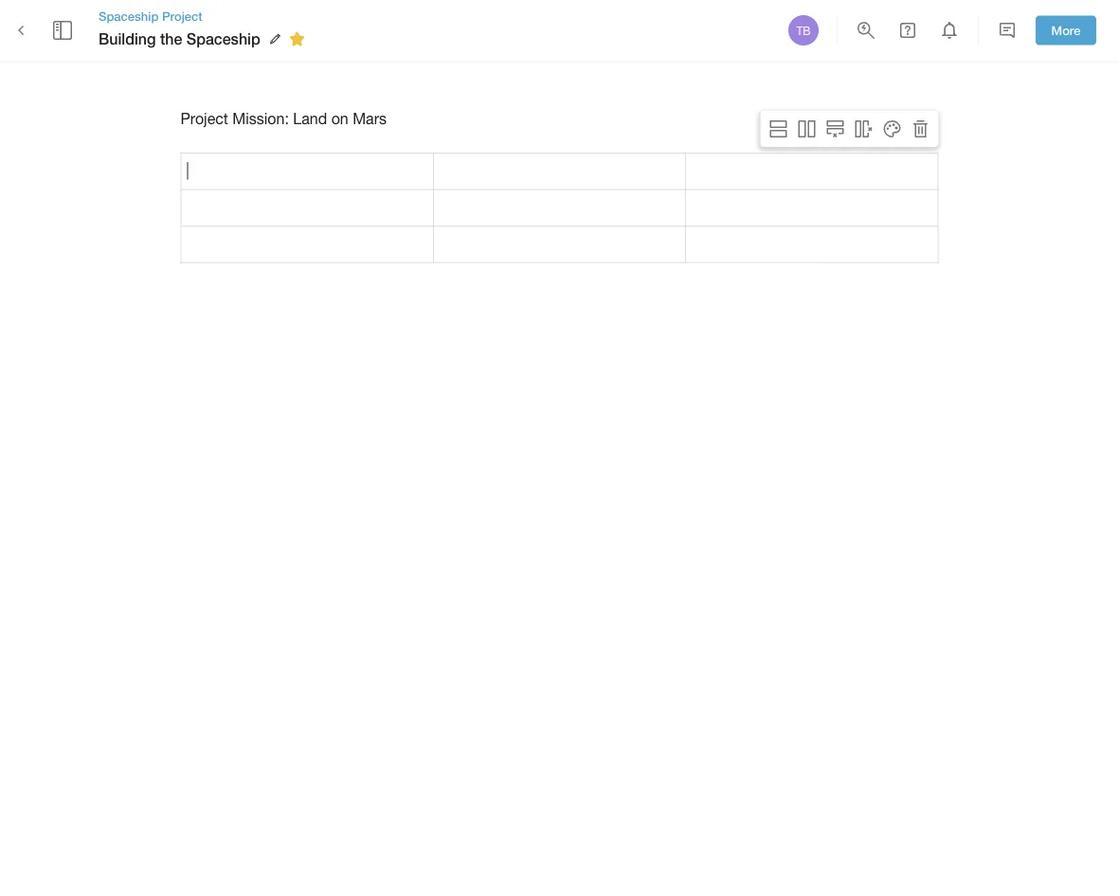 Task type: vqa. For each thing, say whether or not it's contained in the screenshot.
Project
yes



Task type: locate. For each thing, give the bounding box(es) containing it.
spaceship up building
[[99, 8, 159, 23]]

mission:
[[233, 110, 289, 127]]

project
[[162, 8, 203, 23], [181, 110, 228, 127]]

1 vertical spatial project
[[181, 110, 228, 127]]

spaceship
[[99, 8, 159, 23], [187, 30, 260, 48]]

project inside spaceship project link
[[162, 8, 203, 23]]

0 vertical spatial spaceship
[[99, 8, 159, 23]]

0 horizontal spatial spaceship
[[99, 8, 159, 23]]

project left mission:
[[181, 110, 228, 127]]

1 vertical spatial spaceship
[[187, 30, 260, 48]]

spaceship down spaceship project link
[[187, 30, 260, 48]]

spaceship project
[[99, 8, 203, 23]]

project up building the spaceship
[[162, 8, 203, 23]]

on
[[332, 110, 349, 127]]

0 vertical spatial project
[[162, 8, 203, 23]]

remove favorite image
[[286, 28, 309, 50]]



Task type: describe. For each thing, give the bounding box(es) containing it.
spaceship project link
[[99, 7, 312, 25]]

building the spaceship
[[99, 30, 260, 48]]

building
[[99, 30, 156, 48]]

mars
[[353, 110, 387, 127]]

tb button
[[786, 12, 822, 48]]

more button
[[1036, 16, 1097, 45]]

1 horizontal spatial spaceship
[[187, 30, 260, 48]]

project mission: land on mars
[[181, 110, 387, 127]]

the
[[160, 30, 182, 48]]

tb
[[797, 24, 811, 37]]

land
[[293, 110, 327, 127]]

more
[[1052, 23, 1081, 38]]



